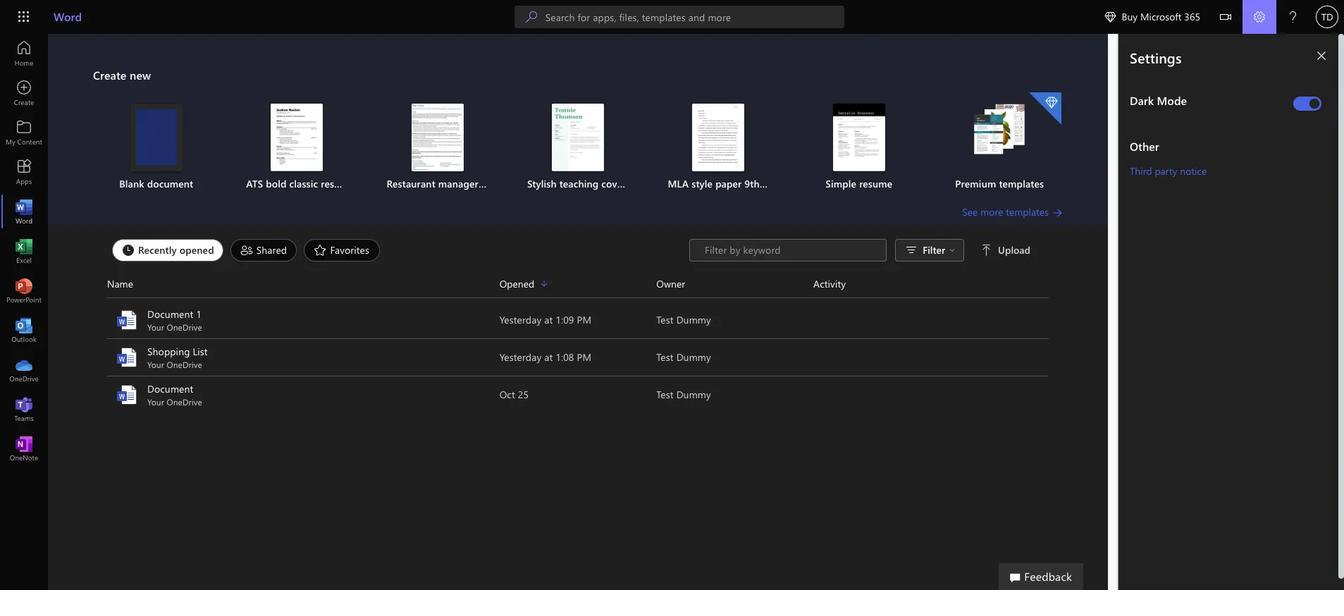 Task type: describe. For each thing, give the bounding box(es) containing it.
yesterday for yesterday at 1:09 pm
[[500, 313, 542, 326]]

dummy for 1:09
[[677, 313, 711, 326]]

see
[[963, 205, 978, 219]]

mla style paper 9th edition element
[[657, 104, 795, 191]]

stylish teaching cover letter image
[[552, 104, 604, 171]]

name
[[107, 277, 133, 290]]

list
[[193, 345, 208, 358]]

row inside the create new main content
[[107, 276, 1049, 298]]

outlook image
[[17, 323, 31, 337]]

restaurant manager resume
[[387, 177, 515, 190]]

owner button
[[657, 276, 814, 292]]

mode
[[1158, 93, 1188, 108]]

third party notice link
[[1130, 164, 1207, 178]]

yesterday at 1:08 pm
[[500, 350, 592, 364]]

365
[[1185, 10, 1201, 23]]

activity, column 4 of 4 column header
[[814, 276, 1049, 292]]

style
[[692, 177, 713, 190]]

your inside "document your onedrive"
[[147, 396, 164, 408]]

3 test dummy from the top
[[657, 388, 711, 401]]

home image
[[17, 47, 31, 61]]

premium templates diamond image
[[1029, 92, 1062, 125]]

blank document element
[[94, 104, 218, 191]]

favorites tab
[[301, 239, 384, 262]]

other element
[[1130, 139, 1328, 154]]

powerpoint image
[[17, 283, 31, 298]]

9th
[[745, 177, 760, 190]]

td
[[1322, 12, 1334, 22]]

tab list inside the create new main content
[[109, 239, 690, 262]]

ats bold classic resume
[[246, 177, 354, 190]]

3 resume from the left
[[860, 177, 893, 190]]

new
[[130, 68, 151, 83]]

25
[[518, 388, 529, 401]]

letter
[[629, 177, 654, 190]]

ats bold classic resume image
[[271, 104, 323, 171]]

 upload
[[982, 243, 1031, 257]]

third
[[1130, 164, 1153, 178]]

opened
[[500, 277, 535, 290]]

word image for document 1
[[116, 309, 138, 331]]

shopping list your onedrive
[[147, 345, 208, 370]]

mla style paper 9th edition
[[668, 177, 795, 190]]

 buy microsoft 365
[[1105, 10, 1201, 23]]

word banner
[[0, 0, 1345, 37]]

onenote image
[[17, 441, 31, 456]]

microsoft
[[1141, 10, 1182, 23]]

recently opened tab
[[109, 239, 227, 262]]

party
[[1155, 164, 1178, 178]]

manager
[[438, 177, 479, 190]]

more
[[981, 205, 1004, 219]]

test dummy for 1:08
[[657, 350, 711, 364]]

excel image
[[17, 244, 31, 258]]

pm for yesterday at 1:09 pm
[[577, 313, 592, 326]]

0 vertical spatial templates
[[1000, 177, 1044, 190]]

document your onedrive
[[147, 382, 202, 408]]

at for 1:08
[[545, 350, 553, 364]]

name document 1 cell
[[107, 307, 500, 333]]

dark mode
[[1130, 93, 1188, 108]]

recently opened
[[138, 243, 214, 256]]

premium templates
[[956, 177, 1044, 190]]

premium
[[956, 177, 997, 190]]

test for 1:09
[[657, 313, 674, 326]]

list inside the create new main content
[[93, 91, 1063, 205]]

premium templates element
[[938, 92, 1062, 191]]

bold
[[266, 177, 287, 190]]

feedback button
[[999, 563, 1084, 590]]

onedrive image
[[17, 362, 31, 377]]

document for 1
[[147, 307, 194, 321]]

create
[[93, 68, 127, 83]]

premium templates image
[[974, 104, 1026, 156]]

displaying 3 out of 5 files. status
[[690, 239, 1034, 262]]

word
[[54, 9, 82, 24]]

favorites
[[330, 243, 369, 256]]

1 settings region from the left
[[1077, 34, 1345, 590]]

stylish teaching cover letter element
[[516, 104, 654, 191]]

shared element
[[230, 239, 297, 262]]

settings
[[1130, 48, 1182, 67]]

favorites element
[[304, 239, 380, 262]]

ats
[[246, 177, 263, 190]]

teams image
[[17, 402, 31, 416]]

upload
[[999, 243, 1031, 257]]

 button
[[1209, 0, 1243, 37]]

pm for yesterday at 1:08 pm
[[577, 350, 592, 364]]

onedrive for document
[[167, 322, 202, 333]]

filter
[[923, 243, 946, 257]]

blank document
[[119, 177, 193, 190]]

restaurant
[[387, 177, 436, 190]]

none search field inside word banner
[[515, 6, 845, 28]]

third party notice
[[1130, 164, 1207, 178]]

mla style paper 9th edition image
[[693, 104, 745, 171]]

Filter by keyword text field
[[704, 243, 879, 257]]



Task type: vqa. For each thing, say whether or not it's contained in the screenshot.
Quiz's FORMS
no



Task type: locate. For each thing, give the bounding box(es) containing it.
shared
[[256, 243, 287, 256]]

word image for document
[[116, 384, 138, 406]]

document 1 your onedrive
[[147, 307, 202, 333]]

onedrive
[[167, 322, 202, 333], [167, 359, 202, 370], [167, 396, 202, 408]]

at left 1:08
[[545, 350, 553, 364]]

your inside shopping list your onedrive
[[147, 359, 164, 370]]

1 vertical spatial test
[[657, 350, 674, 364]]

onedrive down shopping list your onedrive
[[167, 396, 202, 408]]

see more templates button
[[963, 205, 1063, 219]]

oct 25
[[500, 388, 529, 401]]

pm right 1:08
[[577, 350, 592, 364]]

1
[[196, 307, 202, 321]]

resume right classic
[[321, 177, 354, 190]]

word image down apps image
[[17, 204, 31, 219]]

list containing blank document
[[93, 91, 1063, 205]]

oct
[[500, 388, 515, 401]]

0 vertical spatial dummy
[[677, 313, 711, 326]]

0 vertical spatial your
[[147, 322, 164, 333]]

None search field
[[515, 6, 845, 28]]

apps image
[[17, 165, 31, 179]]

create new main content
[[48, 34, 1109, 414]]

0 vertical spatial pm
[[577, 313, 592, 326]]

1 vertical spatial onedrive
[[167, 359, 202, 370]]

simple resume image
[[833, 104, 886, 171]]

0 vertical spatial document
[[147, 307, 194, 321]]

templates up see more templates button
[[1000, 177, 1044, 190]]

document left 1
[[147, 307, 194, 321]]

resume
[[321, 177, 354, 190], [482, 177, 515, 190], [860, 177, 893, 190]]

1 vertical spatial dummy
[[677, 350, 711, 364]]

1 at from the top
[[545, 313, 553, 326]]

stylish
[[527, 177, 557, 190]]

simple
[[826, 177, 857, 190]]

your inside document 1 your onedrive
[[147, 322, 164, 333]]

cover
[[602, 177, 627, 190]]

3 test from the top
[[657, 388, 674, 401]]

1 onedrive from the top
[[167, 322, 202, 333]]

buy
[[1122, 10, 1138, 23]]

word image inside name document 1 cell
[[116, 309, 138, 331]]

3 your from the top
[[147, 396, 164, 408]]

settings region
[[1077, 34, 1345, 590], [1119, 34, 1345, 590]]

1 vertical spatial your
[[147, 359, 164, 370]]

2 vertical spatial test
[[657, 388, 674, 401]]

1 your from the top
[[147, 322, 164, 333]]

notice
[[1181, 164, 1207, 178]]

create new
[[93, 68, 151, 83]]

2 test dummy from the top
[[657, 350, 711, 364]]

row containing name
[[107, 276, 1049, 298]]

templates
[[1000, 177, 1044, 190], [1006, 205, 1049, 219]]

document for your
[[147, 382, 194, 396]]

dark
[[1130, 93, 1154, 108]]

0 vertical spatial test dummy
[[657, 313, 711, 326]]

1 vertical spatial pm
[[577, 350, 592, 364]]

tab list
[[109, 239, 690, 262]]

0 vertical spatial at
[[545, 313, 553, 326]]

pm
[[577, 313, 592, 326], [577, 350, 592, 364]]

word image inside the name shopping list cell
[[116, 346, 138, 369]]

other
[[1130, 139, 1160, 154]]

restaurant manager resume element
[[376, 104, 515, 191]]

test dummy for 1:09
[[657, 313, 711, 326]]

dummy
[[677, 313, 711, 326], [677, 350, 711, 364], [677, 388, 711, 401]]

word image left "document your onedrive"
[[116, 384, 138, 406]]

classic
[[289, 177, 318, 190]]

2 vertical spatial dummy
[[677, 388, 711, 401]]

word image inside name document 'cell'
[[116, 384, 138, 406]]

0 horizontal spatial resume
[[321, 177, 354, 190]]

1 test from the top
[[657, 313, 674, 326]]

test
[[657, 313, 674, 326], [657, 350, 674, 364], [657, 388, 674, 401]]

1 vertical spatial at
[[545, 350, 553, 364]]

onedrive inside shopping list your onedrive
[[167, 359, 202, 370]]

2 settings region from the left
[[1119, 34, 1345, 590]]

1 document from the top
[[147, 307, 194, 321]]


[[1105, 11, 1117, 23]]

onedrive down list
[[167, 359, 202, 370]]

1 resume from the left
[[321, 177, 354, 190]]

row
[[107, 276, 1049, 298]]

yesterday up 25
[[500, 350, 542, 364]]

0 vertical spatial test
[[657, 313, 674, 326]]

opened button
[[500, 276, 657, 292]]

filter 
[[923, 243, 956, 257]]

2 your from the top
[[147, 359, 164, 370]]

stylish teaching cover letter
[[527, 177, 654, 190]]

document
[[147, 307, 194, 321], [147, 382, 194, 396]]

document
[[147, 177, 193, 190]]

navigation
[[0, 34, 48, 468]]

1 dummy from the top
[[677, 313, 711, 326]]

2 pm from the top
[[577, 350, 592, 364]]

2 document from the top
[[147, 382, 194, 396]]

2 at from the top
[[545, 350, 553, 364]]

word image for shopping list
[[116, 346, 138, 369]]

templates right more
[[1006, 205, 1049, 219]]

owner
[[657, 277, 686, 290]]

my content image
[[17, 126, 31, 140]]

1 vertical spatial templates
[[1006, 205, 1049, 219]]

name document cell
[[107, 382, 500, 408]]

at
[[545, 313, 553, 326], [545, 350, 553, 364]]

your down shopping
[[147, 359, 164, 370]]

simple resume
[[826, 177, 893, 190]]

edition
[[763, 177, 795, 190]]


[[1221, 11, 1232, 23]]

teaching
[[560, 177, 599, 190]]

create image
[[17, 86, 31, 100]]


[[950, 248, 956, 253]]

3 onedrive from the top
[[167, 396, 202, 408]]

document inside document 1 your onedrive
[[147, 307, 194, 321]]

1:09
[[556, 313, 574, 326]]

onedrive for shopping
[[167, 359, 202, 370]]

word image left shopping
[[116, 346, 138, 369]]

your for document 1
[[147, 322, 164, 333]]

mla
[[668, 177, 689, 190]]

paper
[[716, 177, 742, 190]]

tab list containing recently opened
[[109, 239, 690, 262]]

2 onedrive from the top
[[167, 359, 202, 370]]

opened
[[180, 243, 214, 256]]

recently opened element
[[112, 239, 223, 262]]

resume right manager on the left top of page
[[482, 177, 515, 190]]

yesterday
[[500, 313, 542, 326], [500, 350, 542, 364]]

at left 1:09
[[545, 313, 553, 326]]

word image
[[17, 204, 31, 219], [116, 309, 138, 331], [116, 346, 138, 369], [116, 384, 138, 406]]

3 dummy from the top
[[677, 388, 711, 401]]

see more templates
[[963, 205, 1049, 219]]

feedback
[[1025, 569, 1073, 584]]

restaurant manager resume image
[[411, 104, 464, 171]]

onedrive inside document 1 your onedrive
[[167, 322, 202, 333]]

name shopping list cell
[[107, 345, 500, 370]]

1 yesterday from the top
[[500, 313, 542, 326]]

your down shopping list your onedrive
[[147, 396, 164, 408]]

1 horizontal spatial resume
[[482, 177, 515, 190]]

onedrive inside "document your onedrive"
[[167, 396, 202, 408]]

activity
[[814, 277, 846, 290]]

1 test dummy from the top
[[657, 313, 711, 326]]

word image down name
[[116, 309, 138, 331]]

1 vertical spatial test dummy
[[657, 350, 711, 364]]

simple resume element
[[798, 104, 921, 191]]

at for 1:09
[[545, 313, 553, 326]]

your for shopping list
[[147, 359, 164, 370]]

2 horizontal spatial resume
[[860, 177, 893, 190]]

your up shopping
[[147, 322, 164, 333]]

2 vertical spatial your
[[147, 396, 164, 408]]

test for 1:08
[[657, 350, 674, 364]]

1 vertical spatial document
[[147, 382, 194, 396]]

shared tab
[[227, 239, 301, 262]]

2 resume from the left
[[482, 177, 515, 190]]

list
[[93, 91, 1063, 205]]

shopping
[[147, 345, 190, 358]]


[[982, 245, 993, 256]]

dummy for 1:08
[[677, 350, 711, 364]]

yesterday at 1:09 pm
[[500, 313, 592, 326]]

2 test from the top
[[657, 350, 674, 364]]

recently
[[138, 243, 177, 256]]

1 pm from the top
[[577, 313, 592, 326]]

onedrive down 1
[[167, 322, 202, 333]]

document down shopping list your onedrive
[[147, 382, 194, 396]]

resume right simple
[[860, 177, 893, 190]]

yesterday for yesterday at 1:08 pm
[[500, 350, 542, 364]]

templates inside button
[[1006, 205, 1049, 219]]

name button
[[107, 276, 500, 292]]

yesterday down opened
[[500, 313, 542, 326]]

document inside "document your onedrive"
[[147, 382, 194, 396]]

Search box. Suggestions appear as you type. search field
[[546, 6, 845, 28]]

2 dummy from the top
[[677, 350, 711, 364]]

2 yesterday from the top
[[500, 350, 542, 364]]

2 vertical spatial onedrive
[[167, 396, 202, 408]]

pm right 1:09
[[577, 313, 592, 326]]

test dummy
[[657, 313, 711, 326], [657, 350, 711, 364], [657, 388, 711, 401]]

ats bold classic resume element
[[235, 104, 359, 191]]

2 vertical spatial test dummy
[[657, 388, 711, 401]]

0 vertical spatial yesterday
[[500, 313, 542, 326]]

td button
[[1311, 0, 1345, 34]]

0 vertical spatial onedrive
[[167, 322, 202, 333]]

1:08
[[556, 350, 574, 364]]

blank
[[119, 177, 144, 190]]

your
[[147, 322, 164, 333], [147, 359, 164, 370], [147, 396, 164, 408]]

dark mode element
[[1130, 93, 1288, 109]]

1 vertical spatial yesterday
[[500, 350, 542, 364]]



